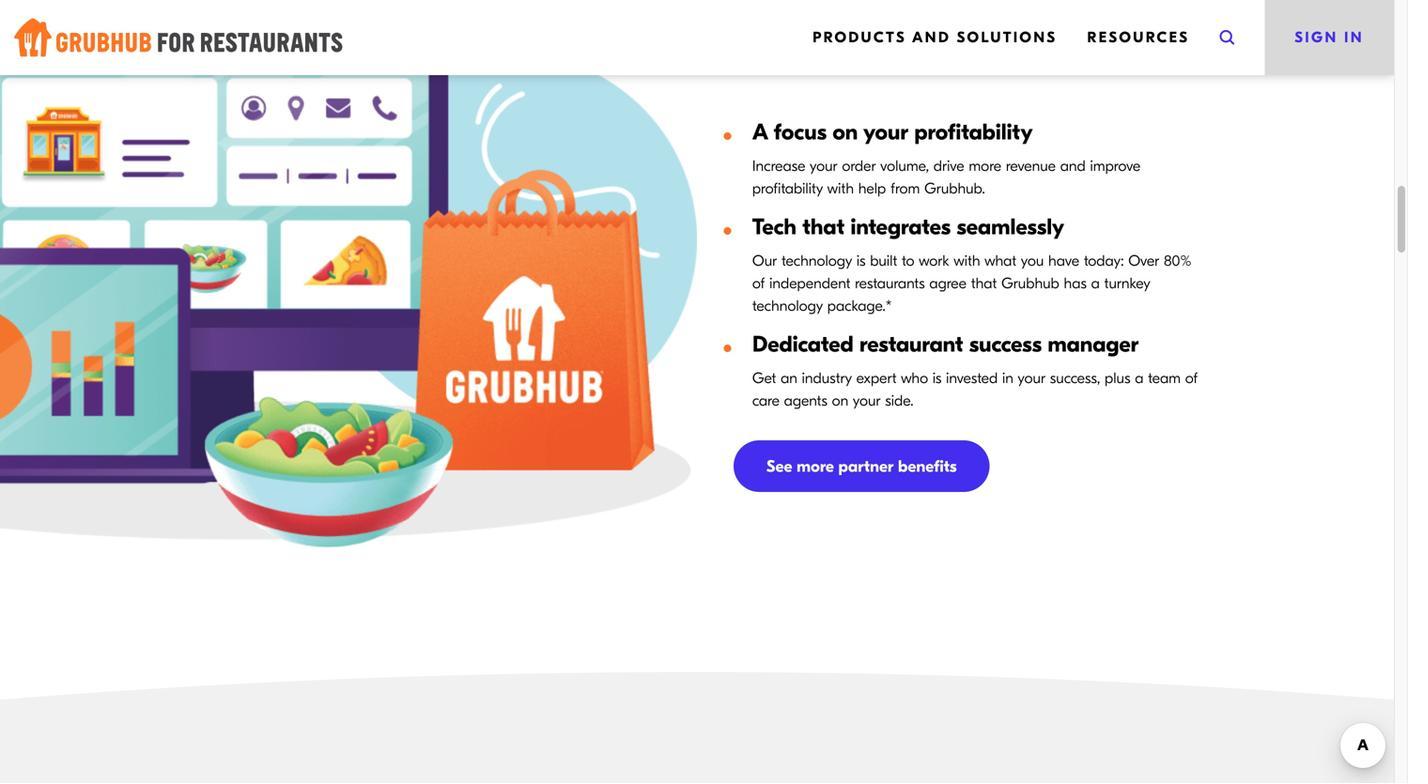Task type: describe. For each thing, give the bounding box(es) containing it.
increase
[[753, 158, 806, 175]]

sign in link
[[1295, 29, 1365, 46]]

menu bar containing products and solutions
[[798, 0, 1395, 75]]

who
[[901, 370, 929, 387]]

our
[[753, 252, 777, 270]]

success,
[[1051, 370, 1101, 387]]

has
[[1064, 275, 1087, 292]]

today:
[[1084, 252, 1125, 270]]

built
[[870, 252, 898, 270]]

increase your order volume, drive more revenue and improve profitability with help from grubhub.
[[753, 158, 1141, 197]]

0 vertical spatial on
[[833, 119, 858, 145]]

is inside get an industry expert who is invested in your success, plus a team of care agents on your side.
[[933, 370, 942, 387]]

see
[[767, 457, 793, 476]]

resources
[[1088, 29, 1190, 46]]

on inside get an industry expert who is invested in your success, plus a team of care agents on your side.
[[832, 393, 849, 410]]

in inside get an industry expert who is invested in your success, plus a team of care agents on your side.
[[1003, 370, 1014, 387]]

products and solutions
[[813, 29, 1058, 46]]

of for tech that integrates seamlessly
[[753, 275, 765, 292]]

see more partner benefits link
[[734, 441, 990, 493]]

what
[[985, 252, 1017, 270]]

independent
[[770, 275, 851, 292]]

a inside get an industry expert who is invested in your success, plus a team of care agents on your side.
[[1136, 370, 1144, 387]]

agents
[[784, 393, 828, 410]]

revenue
[[1006, 158, 1056, 175]]

benefits
[[899, 457, 957, 476]]

search get-stage.grubhub.com image
[[1220, 30, 1235, 45]]

expert
[[857, 370, 897, 387]]

more inside increase your order volume, drive more revenue and improve profitability with help from grubhub.
[[969, 158, 1002, 175]]

care
[[753, 393, 780, 410]]

our technology is built to work with what you have today: over 80% of independent restaurants agree that grubhub has a turnkey technology package.*
[[753, 252, 1192, 315]]

volume,
[[881, 158, 930, 175]]

package.*
[[828, 298, 892, 315]]

order
[[842, 158, 876, 175]]

your down success
[[1018, 370, 1046, 387]]

drive
[[934, 158, 965, 175]]

integrates
[[851, 214, 951, 240]]

plus
[[1105, 370, 1131, 387]]

products
[[813, 29, 907, 46]]

agree
[[930, 275, 967, 292]]

tech that integrates seamlessly
[[753, 214, 1065, 240]]

seamlessly
[[957, 214, 1065, 240]]

profitability inside increase your order volume, drive more revenue and improve profitability with help from grubhub.
[[753, 180, 823, 197]]

manager
[[1048, 332, 1139, 358]]

invested
[[947, 370, 998, 387]]

with inside increase your order volume, drive more revenue and improve profitability with help from grubhub.
[[828, 180, 854, 197]]

from
[[891, 180, 920, 197]]

0 vertical spatial that
[[803, 214, 845, 240]]

get an industry expert who is invested in your success, plus a team of care agents on your side.
[[753, 370, 1198, 410]]



Task type: locate. For each thing, give the bounding box(es) containing it.
an
[[781, 370, 798, 387]]

technology
[[782, 252, 853, 270], [753, 298, 823, 315]]

0 vertical spatial and
[[913, 29, 951, 46]]

1 vertical spatial and
[[1061, 158, 1086, 175]]

see more partner benefits
[[767, 457, 957, 476]]

of down 'our'
[[753, 275, 765, 292]]

0 horizontal spatial that
[[803, 214, 845, 240]]

more
[[969, 158, 1002, 175], [797, 457, 834, 476]]

of for dedicated restaurant success manager
[[1186, 370, 1198, 387]]

on
[[833, 119, 858, 145], [832, 393, 849, 410]]

is
[[857, 252, 866, 270], [933, 370, 942, 387]]

0 horizontal spatial more
[[797, 457, 834, 476]]

a
[[753, 119, 768, 145]]

your inside increase your order volume, drive more revenue and improve profitability with help from grubhub.
[[810, 158, 838, 175]]

menu bar
[[798, 0, 1395, 75]]

1 horizontal spatial with
[[954, 252, 981, 270]]

1 horizontal spatial a
[[1136, 370, 1144, 387]]

restaurants
[[855, 275, 925, 292]]

0 vertical spatial of
[[753, 275, 765, 292]]

and right products
[[913, 29, 951, 46]]

that down what
[[972, 275, 998, 292]]

sign
[[1295, 29, 1339, 46]]

1 horizontal spatial is
[[933, 370, 942, 387]]

technology up independent
[[782, 252, 853, 270]]

technology down independent
[[753, 298, 823, 315]]

0 vertical spatial is
[[857, 252, 866, 270]]

to
[[902, 252, 915, 270]]

more right 'see'
[[797, 457, 834, 476]]

0 horizontal spatial in
[[1003, 370, 1014, 387]]

0 vertical spatial with
[[828, 180, 854, 197]]

and inside increase your order volume, drive more revenue and improve profitability with help from grubhub.
[[1061, 158, 1086, 175]]

a right plus
[[1136, 370, 1144, 387]]

profitability down increase
[[753, 180, 823, 197]]

a
[[1092, 275, 1100, 292], [1136, 370, 1144, 387]]

on down industry
[[832, 393, 849, 410]]

dedicated
[[753, 332, 854, 358]]

1 vertical spatial technology
[[753, 298, 823, 315]]

have
[[1049, 252, 1080, 270]]

1 horizontal spatial that
[[972, 275, 998, 292]]

1 horizontal spatial profitability
[[915, 119, 1034, 145]]

0 horizontal spatial of
[[753, 275, 765, 292]]

success
[[970, 332, 1042, 358]]

grubhub for restaurants homepage image
[[14, 18, 343, 57]]

80%
[[1164, 252, 1192, 270]]

0 horizontal spatial and
[[913, 29, 951, 46]]

help
[[859, 180, 887, 197]]

industry
[[802, 370, 852, 387]]

with
[[828, 180, 854, 197], [954, 252, 981, 270]]

is inside our technology is built to work with what you have today: over 80% of independent restaurants agree that grubhub has a turnkey technology package.*
[[857, 252, 866, 270]]

of inside our technology is built to work with what you have today: over 80% of independent restaurants agree that grubhub has a turnkey technology package.*
[[753, 275, 765, 292]]

of
[[753, 275, 765, 292], [1186, 370, 1198, 387]]

0 horizontal spatial with
[[828, 180, 854, 197]]

1 horizontal spatial in
[[1345, 29, 1365, 46]]

0 vertical spatial technology
[[782, 252, 853, 270]]

team
[[1149, 370, 1181, 387]]

partner
[[839, 457, 894, 476]]

1 horizontal spatial of
[[1186, 370, 1198, 387]]

dedicated restaurant success manager
[[753, 332, 1139, 358]]

in right sign
[[1345, 29, 1365, 46]]

and
[[913, 29, 951, 46], [1061, 158, 1086, 175]]

over
[[1129, 252, 1160, 270]]

focus
[[774, 119, 827, 145]]

work
[[919, 252, 950, 270]]

more right drive
[[969, 158, 1002, 175]]

on up 'order'
[[833, 119, 858, 145]]

turnkey
[[1105, 275, 1151, 292]]

1 vertical spatial more
[[797, 457, 834, 476]]

is left built
[[857, 252, 866, 270]]

resources link
[[1088, 7, 1190, 69]]

and right the revenue
[[1061, 158, 1086, 175]]

1 vertical spatial a
[[1136, 370, 1144, 387]]

of right team
[[1186, 370, 1198, 387]]

1 vertical spatial is
[[933, 370, 942, 387]]

1 vertical spatial on
[[832, 393, 849, 410]]

1 vertical spatial with
[[954, 252, 981, 270]]

a focus on your profitability
[[753, 119, 1034, 145]]

1 horizontal spatial and
[[1061, 158, 1086, 175]]

your
[[864, 119, 909, 145], [810, 158, 838, 175], [1018, 370, 1046, 387], [853, 393, 881, 410]]

that inside our technology is built to work with what you have today: over 80% of independent restaurants agree that grubhub has a turnkey technology package.*
[[972, 275, 998, 292]]

sign in
[[1295, 29, 1365, 46]]

0 horizontal spatial a
[[1092, 275, 1100, 292]]

that right tech
[[803, 214, 845, 240]]

get
[[753, 370, 777, 387]]

0 vertical spatial more
[[969, 158, 1002, 175]]

grubhub.
[[925, 180, 986, 197]]

grubhub
[[1002, 275, 1060, 292]]

restaurant
[[860, 332, 964, 358]]

1 horizontal spatial more
[[969, 158, 1002, 175]]

your left 'order'
[[810, 158, 838, 175]]

with up agree
[[954, 252, 981, 270]]

1 vertical spatial of
[[1186, 370, 1198, 387]]

in down success
[[1003, 370, 1014, 387]]

a inside our technology is built to work with what you have today: over 80% of independent restaurants agree that grubhub has a turnkey technology package.*
[[1092, 275, 1100, 292]]

side.
[[886, 393, 914, 410]]

0 vertical spatial a
[[1092, 275, 1100, 292]]

products and solutions link
[[813, 7, 1058, 69]]

your down expert
[[853, 393, 881, 410]]

with down 'order'
[[828, 180, 854, 197]]

of inside get an industry expert who is invested in your success, plus a team of care agents on your side.
[[1186, 370, 1198, 387]]

your up volume,
[[864, 119, 909, 145]]

solutions
[[957, 29, 1058, 46]]

1 vertical spatial that
[[972, 275, 998, 292]]

that
[[803, 214, 845, 240], [972, 275, 998, 292]]

you
[[1021, 252, 1044, 270]]

profitability
[[915, 119, 1034, 145], [753, 180, 823, 197]]

in
[[1345, 29, 1365, 46], [1003, 370, 1014, 387]]

is right the who
[[933, 370, 942, 387]]

tech
[[753, 214, 797, 240]]

a right has
[[1092, 275, 1100, 292]]

0 vertical spatial in
[[1345, 29, 1365, 46]]

improve
[[1091, 158, 1141, 175]]

profitability up drive
[[915, 119, 1034, 145]]

1 vertical spatial profitability
[[753, 180, 823, 197]]

with inside our technology is built to work with what you have today: over 80% of independent restaurants agree that grubhub has a turnkey technology package.*
[[954, 252, 981, 270]]

0 horizontal spatial profitability
[[753, 180, 823, 197]]

0 vertical spatial profitability
[[915, 119, 1034, 145]]

1 vertical spatial in
[[1003, 370, 1014, 387]]

0 horizontal spatial is
[[857, 252, 866, 270]]



Task type: vqa. For each thing, say whether or not it's contained in the screenshot.
new
no



